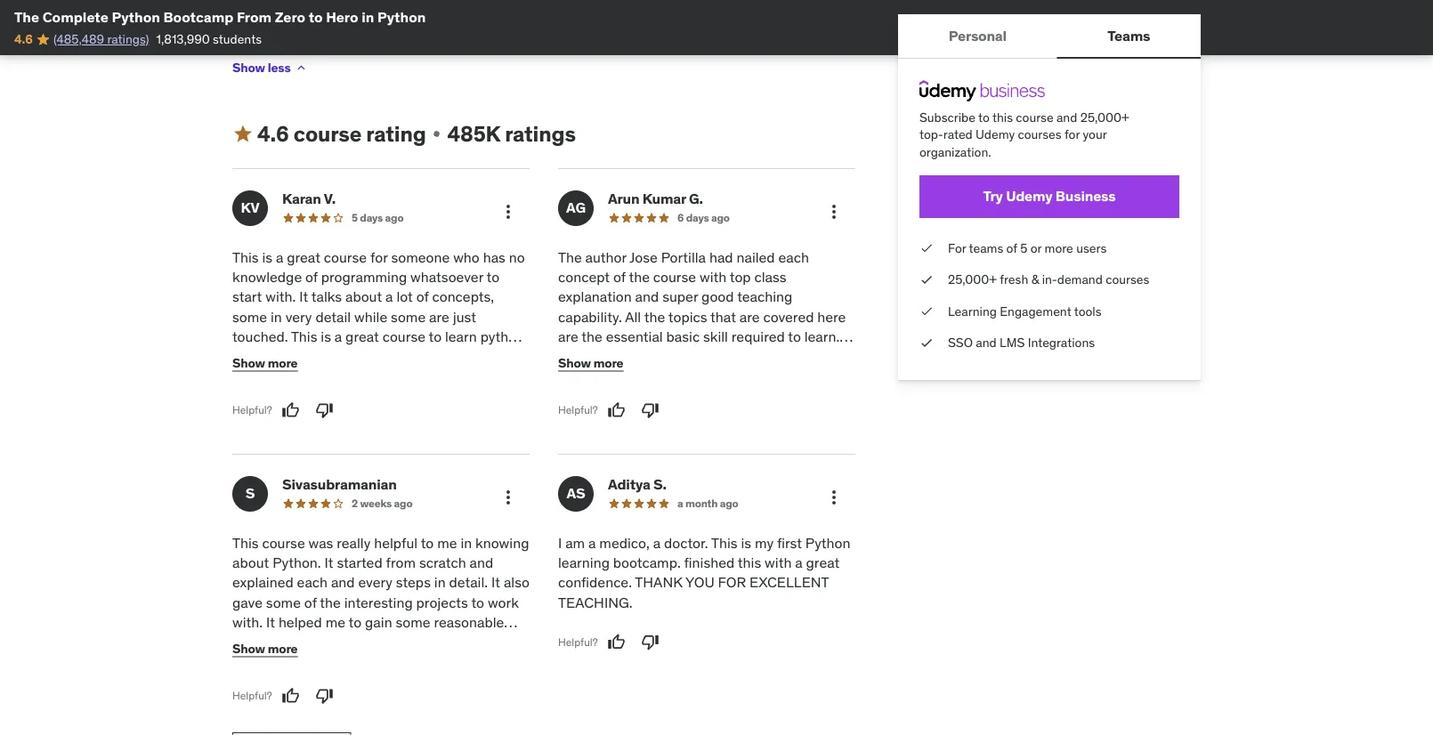 Task type: describe. For each thing, give the bounding box(es) containing it.
show more button for of
[[232, 631, 298, 667]]

a right am at the bottom left of page
[[588, 534, 596, 552]]

to inside the "the author jose portilla had nailed each concept of the course with top class explanation and super good teaching capability. all the topics that are covered here are the essential basic skill required to learn. i truly recommend this course for those who want learn from a basic level entry."
[[788, 328, 801, 346]]

0 horizontal spatial technologies
[[287, 428, 369, 446]]

of up talks
[[305, 268, 318, 286]]

additional actions for review by karan v. image
[[498, 201, 519, 223]]

subscribe
[[920, 109, 976, 125]]

485k ratings
[[447, 121, 576, 147]]

medium image
[[232, 124, 254, 145]]

with inside i am a medico, a doctor. this is my first python learning bootcamp. finished this with a great confidence. thank you for excellent teaching.
[[765, 554, 792, 572]]

1 vertical spatial me
[[326, 614, 345, 632]]

6 days ago
[[677, 211, 730, 225]]

personal
[[949, 26, 1007, 44]]

0 vertical spatial great
[[287, 248, 320, 266]]

top‑rated
[[920, 126, 973, 143]]

explanation
[[558, 288, 632, 306]]

1 vertical spatial 25,000+
[[948, 271, 997, 287]]

from inside the "the author jose portilla had nailed each concept of the course with top class explanation and super good teaching capability. all the topics that are covered here are the essential basic skill required to learn. i truly recommend this course for those who want learn from a basic level entry."
[[628, 368, 658, 386]]

show more for of
[[232, 641, 298, 657]]

my
[[755, 534, 774, 552]]

those inside the "the author jose portilla had nailed each concept of the course with top class explanation and super good teaching capability. all the topics that are covered here are the essential basic skill required to learn. i truly recommend this course for those who want learn from a basic level entry."
[[763, 348, 799, 366]]

for inside the "the author jose portilla had nailed each concept of the course with top class explanation and super good teaching capability. all the topics that are covered here are the essential basic skill required to learn. i truly recommend this course for those who want learn from a basic level entry."
[[743, 348, 760, 366]]

who inside the "the author jose portilla had nailed each concept of the course with top class explanation and super good teaching capability. all the topics that are covered here are the essential basic skill required to learn. i truly recommend this course for those who want learn from a basic level entry."
[[803, 348, 829, 366]]

explained
[[232, 574, 294, 592]]

it left helped
[[266, 614, 275, 632]]

xsmall image inside show less button
[[294, 61, 308, 75]]

course up talks
[[324, 248, 367, 266]]

2 vertical spatial those
[[281, 487, 317, 506]]

4.6 for 4.6
[[14, 31, 33, 47]]

mark review by arun kumar g. as helpful image
[[608, 402, 625, 420]]

2
[[352, 497, 358, 511]]

and inside the "the author jose portilla had nailed each concept of the course with top class explanation and super good teaching capability. all the topics that are covered here are the essential basic skill required to learn. i truly recommend this course for those who want learn from a basic level entry."
[[635, 288, 659, 306]]

1 horizontal spatial or
[[1031, 240, 1042, 256]]

in left very
[[271, 308, 282, 326]]

from inside this course was really helpful to me in knowing about python. it started from scratch and explained each and every steps in detail. it also gave some of the interesting projects to work with. it helped me to gain some reasonable programming skill in python as a beginner.
[[386, 554, 416, 572]]

0 vertical spatial something
[[290, 348, 358, 366]]

0 horizontal spatial have
[[288, 388, 318, 406]]

course up i
[[383, 328, 426, 346]]

want
[[558, 368, 589, 386]]

1 vertical spatial basic
[[672, 368, 705, 386]]

so
[[336, 468, 353, 486]]

of down whatsoever
[[416, 288, 429, 306]]

course up the program
[[334, 368, 377, 386]]

in up projects
[[434, 574, 446, 592]]

days for arun kumar g.
[[686, 211, 709, 225]]

users
[[1076, 240, 1107, 256]]

teams button
[[1057, 14, 1201, 57]]

it down was on the bottom left
[[324, 554, 333, 572]]

it inside this is a great course for someone who has no knowledge of programming whatsoever to start with. it talks about a lot of concepts, some in very detail while some are just touched. this is a great course to learn python from but something that i have learned after completing this course that i (and you) will perhaps have to learn more technologies to actually program something of real utility. a lot of those technologies can be learned in python only like machine learning and data science or data structures. so yeah, this makes a strong base in those terms. great course, will recommend.
[[299, 288, 308, 306]]

like
[[262, 448, 284, 466]]

additional actions for review by aditya s. image
[[823, 487, 845, 509]]

touched.
[[232, 328, 288, 346]]

0 horizontal spatial learn
[[337, 388, 369, 406]]

the inside this course was really helpful to me in knowing about python. it started from scratch and explained each and every steps in detail. it also gave some of the interesting projects to work with. it helped me to gain some reasonable programming skill in python as a beginner.
[[320, 594, 341, 612]]

for
[[948, 240, 966, 256]]

1 vertical spatial python
[[484, 428, 528, 446]]

additional actions for review by sivasubramanian image
[[498, 487, 519, 509]]

base
[[232, 487, 263, 506]]

of up only
[[232, 428, 245, 446]]

1 vertical spatial 5
[[1020, 240, 1028, 256]]

python inside this course was really helpful to me in knowing about python. it started from scratch and explained each and every steps in detail. it also gave some of the interesting projects to work with. it helped me to gain some reasonable programming skill in python as a beginner.
[[365, 634, 410, 652]]

helpful? for the author jose portilla had nailed each concept of the course with top class explanation and super good teaching capability. all the topics that are covered here are the essential basic skill required to learn. i truly recommend this course for those who want learn from a basic level entry.
[[558, 404, 598, 417]]

i inside this is a great course for someone who has no knowledge of programming whatsoever to start with. it talks about a lot of concepts, some in very detail while some are just touched. this is a great course to learn python from but something that i have learned after completing this course that i (and you) will perhaps have to learn more technologies to actually program something of real utility. a lot of those technologies can be learned in python only like machine learning and data science or data structures. so yeah, this makes a strong base in those terms. great course, will recommend.
[[409, 368, 413, 386]]

great inside i am a medico, a doctor. this is my first python learning bootcamp. finished this with a great confidence. thank you for excellent teaching.
[[806, 554, 840, 572]]

try udemy business
[[983, 187, 1116, 205]]

to up a
[[494, 388, 507, 406]]

4.6 for 4.6 course rating
[[257, 121, 289, 147]]

a down 'science'
[[465, 468, 473, 486]]

concepts,
[[432, 288, 494, 306]]

and up detail.
[[470, 554, 493, 572]]

to up reasonable
[[471, 594, 484, 612]]

1,813,990
[[156, 31, 210, 47]]

karan v.
[[282, 190, 336, 208]]

bootcamp
[[163, 8, 234, 26]]

ratings)
[[107, 31, 149, 47]]

mark review by aditya s. as helpful image
[[608, 634, 625, 652]]

s.
[[653, 476, 667, 494]]

for
[[718, 574, 746, 592]]

am
[[565, 534, 585, 552]]

level
[[709, 368, 738, 386]]

course up the super
[[653, 268, 696, 286]]

your
[[1083, 126, 1107, 143]]

python.
[[273, 554, 321, 572]]

mark review by sivasubramanian as unhelpful image
[[316, 688, 333, 705]]

show for this is a great course for someone who has no knowledge of programming whatsoever to start with. it talks about a lot of concepts, some in very detail while some are just touched. this is a great course to learn python from but something that i have learned after completing this course that i (and you) will perhaps have to learn more technologies to actually program something of real utility. a lot of those technologies can be learned in python only like machine learning and data science or data structures. so yeah, this makes a strong base in those terms. great course, will recommend.
[[232, 355, 265, 371]]

this up 'course,'
[[393, 468, 416, 486]]

has
[[483, 248, 506, 266]]

of left real
[[413, 408, 426, 426]]

students
[[213, 31, 262, 47]]

capability.
[[558, 308, 622, 326]]

0 horizontal spatial lot
[[397, 288, 413, 306]]

from inside this is a great course for someone who has no knowledge of programming whatsoever to start with. it talks about a lot of concepts, some in very detail while some are just touched. this is a great course to learn python from but something that i have learned after completing this course that i (and you) will perhaps have to learn more technologies to actually program something of real utility. a lot of those technologies can be learned in python only like machine learning and data science or data structures. so yeah, this makes a strong base in those terms. great course, will recommend.
[[232, 348, 262, 366]]

0 vertical spatial learned
[[430, 348, 478, 366]]

0 vertical spatial basic
[[666, 328, 700, 346]]

bootcamp.
[[613, 554, 681, 572]]

this inside i am a medico, a doctor. this is my first python learning bootcamp. finished this with a great confidence. thank you for excellent teaching.
[[738, 554, 761, 572]]

the down capability.
[[582, 328, 603, 346]]

confidence.
[[558, 574, 632, 592]]

and down started
[[331, 574, 355, 592]]

try
[[983, 187, 1003, 205]]

0 vertical spatial will
[[477, 368, 498, 386]]

learning inside this is a great course for someone who has no knowledge of programming whatsoever to start with. it talks about a lot of concepts, some in very detail while some are just touched. this is a great course to learn python from but something that i have learned after completing this course that i (and you) will perhaps have to learn more technologies to actually program something of real utility. a lot of those technologies can be learned in python only like machine learning and data science or data structures. so yeah, this makes a strong base in those terms. great course, will recommend.
[[345, 448, 397, 466]]

someone
[[391, 248, 450, 266]]

show for the author jose portilla had nailed each concept of the course with top class explanation and super good teaching capability. all the topics that are covered here are the essential basic skill required to learn. i truly recommend this course for those who want learn from a basic level entry.
[[558, 355, 591, 371]]

mark review by karan v. as helpful image
[[282, 402, 300, 420]]

about inside this is a great course for someone who has no knowledge of programming whatsoever to start with. it talks about a lot of concepts, some in very detail while some are just touched. this is a great course to learn python from but something that i have learned after completing this course that i (and you) will perhaps have to learn more technologies to actually program something of real utility. a lot of those technologies can be learned in python only like machine learning and data science or data structures. so yeah, this makes a strong base in those terms. great course, will recommend.
[[345, 288, 382, 306]]

about inside this course was really helpful to me in knowing about python. it started from scratch and explained each and every steps in detail. it also gave some of the interesting projects to work with. it helped me to gain some reasonable programming skill in python as a beginner.
[[232, 554, 269, 572]]

0 horizontal spatial data
[[232, 468, 261, 486]]

steps
[[396, 574, 431, 592]]

less
[[268, 60, 291, 76]]

show more button for are
[[558, 346, 623, 381]]

detail.
[[449, 574, 488, 592]]

some down start
[[232, 308, 267, 326]]

ratings
[[505, 121, 576, 147]]

entry.
[[742, 368, 777, 386]]

really
[[337, 534, 371, 552]]

helped
[[279, 614, 322, 632]]

show less button
[[232, 50, 308, 86]]

more for the author jose portilla had nailed each concept of the course with top class explanation and super good teaching capability. all the topics that are covered here are the essential basic skill required to learn. i truly recommend this course for those who want learn from a basic level entry.
[[593, 355, 623, 371]]

1 horizontal spatial data
[[427, 448, 456, 466]]

some right the while
[[391, 308, 426, 326]]

talks
[[311, 288, 342, 306]]

learn inside the "the author jose portilla had nailed each concept of the course with top class explanation and super good teaching capability. all the topics that are covered here are the essential basic skill required to learn. i truly recommend this course for those who want learn from a basic level entry."
[[592, 368, 624, 386]]

learn.
[[804, 328, 840, 346]]

can
[[372, 428, 395, 446]]

1 vertical spatial something
[[342, 408, 410, 426]]

as
[[567, 485, 585, 503]]

yeah,
[[356, 468, 390, 486]]

course,
[[403, 487, 449, 506]]

course inside "subscribe to this course and 25,000+ top‑rated udemy courses for your organization."
[[1016, 109, 1054, 125]]

also
[[504, 574, 530, 592]]

this down very
[[291, 328, 317, 346]]

for inside "subscribe to this course and 25,000+ top‑rated udemy courses for your organization."
[[1065, 126, 1080, 143]]

only
[[232, 448, 259, 466]]

started
[[337, 554, 383, 572]]

all
[[625, 308, 641, 326]]

courses inside "subscribe to this course and 25,000+ top‑rated udemy courses for your organization."
[[1018, 126, 1062, 143]]

zero
[[275, 8, 305, 26]]

rating
[[366, 121, 426, 147]]

0 horizontal spatial is
[[262, 248, 272, 266]]

1 vertical spatial those
[[248, 428, 284, 446]]

every
[[358, 574, 393, 592]]

that inside the "the author jose portilla had nailed each concept of the course with top class explanation and super good teaching capability. all the topics that are covered here are the essential basic skill required to learn. i truly recommend this course for those who want learn from a basic level entry."
[[710, 308, 736, 326]]

try udemy business link
[[920, 175, 1180, 218]]

programming inside this is a great course for someone who has no knowledge of programming whatsoever to start with. it talks about a lot of concepts, some in very detail while some are just touched. this is a great course to learn python from but something that i have learned after completing this course that i (and you) will perhaps have to learn more technologies to actually program something of real utility. a lot of those technologies can be learned in python only like machine learning and data science or data structures. so yeah, this makes a strong base in those terms. great course, will recommend.
[[321, 268, 407, 286]]

machine
[[288, 448, 342, 466]]

detail
[[315, 308, 351, 326]]

are inside this is a great course for someone who has no knowledge of programming whatsoever to start with. it talks about a lot of concepts, some in very detail while some are just touched. this is a great course to learn python from but something that i have learned after completing this course that i (and you) will perhaps have to learn more technologies to actually program something of real utility. a lot of those technologies can be learned in python only like machine learning and data science or data structures. so yeah, this makes a strong base in those terms. great course, will recommend.
[[429, 308, 449, 326]]

very
[[285, 308, 312, 326]]

was
[[309, 534, 333, 552]]

terms.
[[320, 487, 360, 506]]

subscribe to this course and 25,000+ top‑rated udemy courses for your organization.
[[920, 109, 1129, 160]]

start
[[232, 288, 262, 306]]

this is a great course for someone who has no knowledge of programming whatsoever to start with. it talks about a lot of concepts, some in very detail while some are just touched. this is a great course to learn python from but something that i have learned after completing this course that i (and you) will perhaps have to learn more technologies to actually program something of real utility. a lot of those technologies can be learned in python only like machine learning and data science or data structures. so yeah, this makes a strong base in those terms. great course, will recommend.
[[232, 248, 528, 526]]

aditya s.
[[608, 476, 667, 494]]

more for this course was really helpful to me in knowing about python. it started from scratch and explained each and every steps in detail. it also gave some of the interesting projects to work with. it helped me to gain some reasonable programming skill in python as a beginner.
[[268, 641, 298, 657]]

teaching
[[737, 288, 793, 306]]

this inside "subscribe to this course and 25,000+ top‑rated udemy courses for your organization."
[[992, 109, 1013, 125]]

python inside i am a medico, a doctor. this is my first python learning bootcamp. finished this with a great confidence. thank you for excellent teaching.
[[806, 534, 851, 552]]

python right hero
[[377, 8, 426, 26]]

some up helped
[[266, 594, 301, 612]]

ago for nailed
[[711, 211, 730, 225]]

beginner.
[[442, 634, 501, 652]]

ago for for
[[385, 211, 404, 225]]

to left gain
[[349, 614, 362, 632]]

i inside the "the author jose portilla had nailed each concept of the course with top class explanation and super good teaching capability. all the topics that are covered here are the essential basic skill required to learn. i truly recommend this course for those who want learn from a basic level entry."
[[843, 328, 847, 346]]

as
[[413, 634, 428, 652]]

to up scratch
[[421, 534, 434, 552]]

course up level
[[696, 348, 739, 366]]

first
[[777, 534, 802, 552]]

1 vertical spatial that
[[361, 348, 387, 366]]

course up v.
[[294, 121, 362, 147]]

1 horizontal spatial xsmall image
[[920, 334, 934, 352]]

a inside the "the author jose portilla had nailed each concept of the course with top class explanation and super good teaching capability. all the topics that are covered here are the essential basic skill required to learn. i truly recommend this course for those who want learn from a basic level entry."
[[661, 368, 669, 386]]

1 horizontal spatial technologies
[[409, 388, 491, 406]]

super
[[662, 288, 698, 306]]

1 vertical spatial learned
[[418, 428, 466, 446]]

in down utility.
[[470, 428, 481, 446]]

teams
[[969, 240, 1003, 256]]

perhaps
[[232, 388, 284, 406]]

mark review by arun kumar g. as unhelpful image
[[641, 402, 659, 420]]

fresh
[[1000, 271, 1028, 287]]

a down the detail
[[335, 328, 342, 346]]

this up 'mark review by karan v. as unhelpful' image
[[307, 368, 331, 386]]

this course was really helpful to me in knowing about python. it started from scratch and explained each and every steps in detail. it also gave some of the interesting projects to work with. it helped me to gain some reasonable programming skill in python as a beginner.
[[232, 534, 530, 652]]

projects
[[416, 594, 468, 612]]

additional actions for review by arun kumar g. image
[[823, 201, 845, 223]]

1 vertical spatial udemy
[[1006, 187, 1053, 205]]

real
[[429, 408, 453, 426]]

udemy inside "subscribe to this course and 25,000+ top‑rated udemy courses for your organization."
[[976, 126, 1015, 143]]

and inside "subscribe to this course and 25,000+ top‑rated udemy courses for your organization."
[[1057, 109, 1077, 125]]



Task type: vqa. For each thing, say whether or not it's contained in the screenshot.
which
no



Task type: locate. For each thing, give the bounding box(es) containing it.
0 vertical spatial each
[[778, 248, 809, 266]]

excellent
[[750, 574, 829, 592]]

1 vertical spatial each
[[297, 574, 328, 592]]

the for the author jose portilla had nailed each concept of the course with top class explanation and super good teaching capability. all the topics that are covered here are the essential basic skill required to learn. i truly recommend this course for those who want learn from a basic level entry.
[[558, 248, 582, 266]]

0 vertical spatial programming
[[321, 268, 407, 286]]

will
[[477, 368, 498, 386], [453, 487, 473, 506]]

engagement
[[1000, 303, 1072, 319]]

is inside i am a medico, a doctor. this is my first python learning bootcamp. finished this with a great confidence. thank you for excellent teaching.
[[741, 534, 751, 552]]

from down recommend
[[628, 368, 658, 386]]

0 vertical spatial i
[[843, 328, 847, 346]]

0 horizontal spatial 4.6
[[14, 31, 33, 47]]

0 vertical spatial me
[[437, 534, 457, 552]]

show for this course was really helpful to me in knowing about python. it started from scratch and explained each and every steps in detail. it also gave some of the interesting projects to work with. it helped me to gain some reasonable programming skill in python as a beginner.
[[232, 641, 265, 657]]

to right zero
[[309, 8, 323, 26]]

0 vertical spatial xsmall image
[[430, 127, 444, 141]]

ago right weeks in the left bottom of the page
[[394, 497, 413, 511]]

teams
[[1108, 26, 1150, 44]]

mark review by sivasubramanian as helpful image
[[282, 688, 300, 705]]

sivasubramanian
[[282, 476, 397, 494]]

integrations
[[1028, 335, 1095, 351]]

2 days from the left
[[686, 211, 709, 225]]

1 horizontal spatial with.
[[265, 288, 296, 306]]

0 horizontal spatial with.
[[232, 614, 263, 632]]

xsmall image left sso
[[920, 334, 934, 352]]

are up required
[[740, 308, 760, 326]]

i left am at the bottom left of page
[[558, 534, 562, 552]]

each up the class
[[778, 248, 809, 266]]

a inside this course was really helpful to me in knowing about python. it started from scratch and explained each and every steps in detail. it also gave some of the interesting projects to work with. it helped me to gain some reasonable programming skill in python as a beginner.
[[431, 634, 439, 652]]

about up the while
[[345, 288, 382, 306]]

the for the complete python bootcamp from zero to hero in python
[[14, 8, 39, 26]]

me right helped
[[326, 614, 345, 632]]

in right hero
[[362, 8, 374, 26]]

weeks
[[360, 497, 392, 511]]

course inside this course was really helpful to me in knowing about python. it started from scratch and explained each and every steps in detail. it also gave some of the interesting projects to work with. it helped me to gain some reasonable programming skill in python as a beginner.
[[262, 534, 305, 552]]

this down udemy business image at right
[[992, 109, 1013, 125]]

lot
[[397, 288, 413, 306], [510, 408, 526, 426]]

0 horizontal spatial great
[[287, 248, 320, 266]]

you
[[685, 574, 715, 592]]

ago for doctor.
[[720, 497, 738, 511]]

each inside the "the author jose portilla had nailed each concept of the course with top class explanation and super good teaching capability. all the topics that are covered here are the essential basic skill required to learn. i truly recommend this course for those who want learn from a basic level entry."
[[778, 248, 809, 266]]

basic
[[666, 328, 700, 346], [672, 368, 705, 386]]

more down i
[[373, 388, 405, 406]]

1 vertical spatial xsmall image
[[920, 334, 934, 352]]

the up concept
[[558, 248, 582, 266]]

it left "also"
[[491, 574, 500, 592]]

0 vertical spatial 5
[[352, 211, 358, 225]]

more for this is a great course for someone who has no knowledge of programming whatsoever to start with. it talks about a lot of concepts, some in very detail while some are just touched. this is a great course to learn python from but something that i have learned after completing this course that i (and you) will perhaps have to learn more technologies to actually program something of real utility. a lot of those technologies can be learned in python only like machine learning and data science or data structures. so yeah, this makes a strong base in those terms. great course, will recommend.
[[268, 355, 298, 371]]

a up bootcamp.
[[653, 534, 661, 552]]

a left the month
[[677, 497, 683, 511]]

a up the while
[[386, 288, 393, 306]]

i
[[843, 328, 847, 346], [409, 368, 413, 386], [558, 534, 562, 552]]

1 vertical spatial programming
[[232, 634, 318, 652]]

1 horizontal spatial learn
[[445, 328, 477, 346]]

to up the program
[[321, 388, 334, 406]]

0 vertical spatial skill
[[703, 328, 728, 346]]

with up excellent
[[765, 554, 792, 572]]

to down udemy business image at right
[[978, 109, 990, 125]]

0 horizontal spatial are
[[429, 308, 449, 326]]

1 vertical spatial with.
[[232, 614, 263, 632]]

the
[[14, 8, 39, 26], [558, 248, 582, 266]]

1 horizontal spatial lot
[[510, 408, 526, 426]]

0 vertical spatial for
[[1065, 126, 1080, 143]]

0 horizontal spatial 25,000+
[[948, 271, 997, 287]]

show more button
[[232, 346, 298, 381], [558, 346, 623, 381], [232, 631, 298, 667]]

with. down knowledge
[[265, 288, 296, 306]]

interesting
[[344, 594, 413, 612]]

1 vertical spatial skill
[[322, 634, 346, 652]]

1 vertical spatial courses
[[1106, 271, 1150, 287]]

this inside i am a medico, a doctor. this is my first python learning bootcamp. finished this with a great confidence. thank you for excellent teaching.
[[711, 534, 738, 552]]

a month ago
[[677, 497, 738, 511]]

xsmall image for for
[[920, 239, 934, 257]]

0 horizontal spatial skill
[[322, 634, 346, 652]]

0 horizontal spatial xsmall image
[[430, 127, 444, 141]]

the right all
[[644, 308, 665, 326]]

days for karan v.
[[360, 211, 383, 225]]

utility.
[[456, 408, 494, 426]]

1 vertical spatial technologies
[[287, 428, 369, 446]]

0 horizontal spatial for
[[370, 248, 388, 266]]

2 horizontal spatial i
[[843, 328, 847, 346]]

1 horizontal spatial me
[[437, 534, 457, 552]]

0 vertical spatial with
[[700, 268, 727, 286]]

this inside this course was really helpful to me in knowing about python. it started from scratch and explained each and every steps in detail. it also gave some of the interesting projects to work with. it helped me to gain some reasonable programming skill in python as a beginner.
[[232, 534, 259, 552]]

0 horizontal spatial courses
[[1018, 126, 1062, 143]]

this down recommend.
[[232, 534, 259, 552]]

and down be
[[400, 448, 424, 466]]

0 vertical spatial those
[[763, 348, 799, 366]]

this down my on the bottom right of the page
[[738, 554, 761, 572]]

truly
[[558, 348, 587, 366]]

0 horizontal spatial learning
[[345, 448, 397, 466]]

recommend.
[[232, 507, 312, 526]]

demand
[[1057, 271, 1103, 287]]

the inside the "the author jose portilla had nailed each concept of the course with top class explanation and super good teaching capability. all the topics that are covered here are the essential basic skill required to learn. i truly recommend this course for those who want learn from a basic level entry."
[[558, 248, 582, 266]]

2 horizontal spatial learn
[[592, 368, 624, 386]]

xsmall image right less on the left of page
[[294, 61, 308, 75]]

me up scratch
[[437, 534, 457, 552]]

skill down topics
[[703, 328, 728, 346]]

teaching.
[[558, 594, 633, 612]]

mark review by karan v. as unhelpful image
[[316, 402, 333, 420]]

for inside this is a great course for someone who has no knowledge of programming whatsoever to start with. it talks about a lot of concepts, some in very detail while some are just touched. this is a great course to learn python from but something that i have learned after completing this course that i (and you) will perhaps have to learn more technologies to actually program something of real utility. a lot of those technologies can be learned in python only like machine learning and data science or data structures. so yeah, this makes a strong base in those terms. great course, will recommend.
[[370, 248, 388, 266]]

25,000+ inside "subscribe to this course and 25,000+ top‑rated udemy courses for your organization."
[[1080, 109, 1129, 125]]

xsmall image
[[294, 61, 308, 75], [920, 239, 934, 257], [920, 271, 934, 288], [920, 303, 934, 320]]

sso and lms integrations
[[948, 335, 1095, 351]]

program
[[285, 408, 339, 426]]

and
[[1057, 109, 1077, 125], [635, 288, 659, 306], [976, 335, 997, 351], [400, 448, 424, 466], [470, 554, 493, 572], [331, 574, 355, 592]]

with up good
[[700, 268, 727, 286]]

1 vertical spatial about
[[232, 554, 269, 572]]

1 days from the left
[[360, 211, 383, 225]]

the
[[629, 268, 650, 286], [644, 308, 665, 326], [582, 328, 603, 346], [320, 594, 341, 612]]

with inside the "the author jose portilla had nailed each concept of the course with top class explanation and super good teaching capability. all the topics that are covered here are the essential basic skill required to learn. i truly recommend this course for those who want learn from a basic level entry."
[[700, 268, 727, 286]]

who inside this is a great course for someone who has no knowledge of programming whatsoever to start with. it talks about a lot of concepts, some in very detail while some are just touched. this is a great course to learn python from but something that i have learned after completing this course that i (and you) will perhaps have to learn more technologies to actually program something of real utility. a lot of those technologies can be learned in python only like machine learning and data science or data structures. so yeah, this makes a strong base in those terms. great course, will recommend.
[[453, 248, 480, 266]]

thank
[[635, 574, 683, 592]]

of inside the "the author jose portilla had nailed each concept of the course with top class explanation and super good teaching capability. all the topics that are covered here are the essential basic skill required to learn. i truly recommend this course for those who want learn from a basic level entry."
[[613, 268, 626, 286]]

knowing
[[475, 534, 529, 552]]

1 horizontal spatial skill
[[703, 328, 728, 346]]

are
[[429, 308, 449, 326], [740, 308, 760, 326], [558, 328, 578, 346]]

business
[[1056, 187, 1116, 205]]

or inside this is a great course for someone who has no knowledge of programming whatsoever to start with. it talks about a lot of concepts, some in very detail while some are just touched. this is a great course to learn python from but something that i have learned after completing this course that i (and you) will perhaps have to learn more technologies to actually program something of real utility. a lot of those technologies can be learned in python only like machine learning and data science or data structures. so yeah, this makes a strong base in those terms. great course, will recommend.
[[511, 448, 524, 466]]

i
[[390, 348, 394, 366]]

is up knowledge
[[262, 248, 272, 266]]

1 horizontal spatial about
[[345, 288, 382, 306]]

1 horizontal spatial are
[[558, 328, 578, 346]]

those
[[763, 348, 799, 366], [248, 428, 284, 446], [281, 487, 317, 506]]

each down python.
[[297, 574, 328, 592]]

topics
[[668, 308, 707, 326]]

those down 'structures.'
[[281, 487, 317, 506]]

0 horizontal spatial who
[[453, 248, 480, 266]]

show down gave
[[232, 641, 265, 657]]

mark review by aditya s. as unhelpful image
[[641, 634, 659, 652]]

and inside this is a great course for someone who has no knowledge of programming whatsoever to start with. it talks about a lot of concepts, some in very detail while some are just touched. this is a great course to learn python from but something that i have learned after completing this course that i (and you) will perhaps have to learn more technologies to actually program something of real utility. a lot of those technologies can be learned in python only like machine learning and data science or data structures. so yeah, this makes a strong base in those terms. great course, will recommend.
[[400, 448, 424, 466]]

have up the program
[[288, 388, 318, 406]]

from down touched.
[[232, 348, 262, 366]]

arun kumar g.
[[608, 190, 703, 208]]

xsmall image
[[430, 127, 444, 141], [920, 334, 934, 352]]

the author jose portilla had nailed each concept of the course with top class explanation and super good teaching capability. all the topics that are covered here are the essential basic skill required to learn. i truly recommend this course for those who want learn from a basic level entry.
[[558, 248, 847, 386]]

lot right a
[[510, 408, 526, 426]]

1 horizontal spatial the
[[558, 248, 582, 266]]

1 horizontal spatial courses
[[1106, 271, 1150, 287]]

0 horizontal spatial about
[[232, 554, 269, 572]]

ag
[[566, 199, 586, 217]]

have
[[397, 348, 427, 366], [288, 388, 318, 406]]

show more button down gave
[[232, 631, 298, 667]]

4.6 right medium icon
[[257, 121, 289, 147]]

top
[[730, 268, 751, 286]]

xsmall image for 25,000+
[[920, 271, 934, 288]]

0 vertical spatial or
[[1031, 240, 1042, 256]]

medico,
[[599, 534, 650, 552]]

while
[[354, 308, 387, 326]]

a up knowledge
[[276, 248, 283, 266]]

helpful? for this is a great course for someone who has no knowledge of programming whatsoever to start with. it talks about a lot of concepts, some in very detail while some are just touched. this is a great course to learn python from but something that i have learned after completing this course that i (and you) will perhaps have to learn more technologies to actually program something of real utility. a lot of those technologies can be learned in python only like machine learning and data science or data structures. so yeah, this makes a strong base in those terms. great course, will recommend.
[[232, 404, 272, 417]]

1 horizontal spatial with
[[765, 554, 792, 572]]

hero
[[326, 8, 358, 26]]

show more for detail
[[232, 355, 298, 371]]

udemy business image
[[920, 80, 1045, 101]]

1 horizontal spatial i
[[558, 534, 562, 552]]

2 vertical spatial learn
[[337, 388, 369, 406]]

recommend
[[590, 348, 666, 366]]

skill inside the "the author jose portilla had nailed each concept of the course with top class explanation and super good teaching capability. all the topics that are covered here are the essential basic skill required to learn. i truly recommend this course for those who want learn from a basic level entry."
[[703, 328, 728, 346]]

helpful? down 'want'
[[558, 404, 598, 417]]

1 vertical spatial 4.6
[[257, 121, 289, 147]]

tab list
[[898, 14, 1201, 59]]

python
[[480, 328, 524, 346], [484, 428, 528, 446]]

1 horizontal spatial from
[[386, 554, 416, 572]]

0 vertical spatial technologies
[[409, 388, 491, 406]]

in down interesting
[[350, 634, 361, 652]]

who left has
[[453, 248, 480, 266]]

0 horizontal spatial with
[[700, 268, 727, 286]]

show left less on the left of page
[[232, 60, 265, 76]]

ago for to
[[394, 497, 413, 511]]

this
[[232, 248, 259, 266], [291, 328, 317, 346], [232, 534, 259, 552], [711, 534, 738, 552]]

programming up the while
[[321, 268, 407, 286]]

work
[[488, 594, 519, 612]]

0 vertical spatial with.
[[265, 288, 296, 306]]

0 horizontal spatial 5
[[352, 211, 358, 225]]

for teams of 5 or more users
[[948, 240, 1107, 256]]

0 vertical spatial who
[[453, 248, 480, 266]]

2 vertical spatial is
[[741, 534, 751, 552]]

xsmall image left the for
[[920, 239, 934, 257]]

learning up yeah,
[[345, 448, 397, 466]]

1 vertical spatial lot
[[510, 408, 526, 426]]

and right sso
[[976, 335, 997, 351]]

with. inside this course was really helpful to me in knowing about python. it started from scratch and explained each and every steps in detail. it also gave some of the interesting projects to work with. it helped me to gain some reasonable programming skill in python as a beginner.
[[232, 614, 263, 632]]

25,000+ up 'your'
[[1080, 109, 1129, 125]]

some up "as" on the left bottom
[[396, 614, 431, 632]]

in up scratch
[[461, 534, 472, 552]]

of inside this course was really helpful to me in knowing about python. it started from scratch and explained each and every steps in detail. it also gave some of the interesting projects to work with. it helped me to gain some reasonable programming skill in python as a beginner.
[[304, 594, 317, 612]]

helpful? for this course was really helpful to me in knowing about python. it started from scratch and explained each and every steps in detail. it also gave some of the interesting projects to work with. it helped me to gain some reasonable programming skill in python as a beginner.
[[232, 689, 272, 703]]

1 vertical spatial will
[[453, 487, 473, 506]]

skill inside this course was really helpful to me in knowing about python. it started from scratch and explained each and every steps in detail. it also gave some of the interesting projects to work with. it helped me to gain some reasonable programming skill in python as a beginner.
[[322, 634, 346, 652]]

something
[[290, 348, 358, 366], [342, 408, 410, 426]]

finished
[[684, 554, 735, 572]]

1 vertical spatial learning
[[558, 554, 610, 572]]

who down learn.
[[803, 348, 829, 366]]

basic left level
[[672, 368, 705, 386]]

for down the 5 days ago
[[370, 248, 388, 266]]

(and
[[417, 368, 444, 386]]

more left users
[[1045, 240, 1073, 256]]

4.6 left (485,489
[[14, 31, 33, 47]]

for
[[1065, 126, 1080, 143], [370, 248, 388, 266], [743, 348, 760, 366]]

1 vertical spatial or
[[511, 448, 524, 466]]

0 vertical spatial that
[[710, 308, 736, 326]]

show more down capability.
[[558, 355, 623, 371]]

lot down someone
[[397, 288, 413, 306]]

from down helpful
[[386, 554, 416, 572]]

helpful
[[374, 534, 418, 552]]

0 vertical spatial python
[[480, 328, 524, 346]]

python up ratings)
[[112, 8, 160, 26]]

helpful? left mark review by aditya s. as helpful image at bottom left
[[558, 636, 598, 649]]

that down good
[[710, 308, 736, 326]]

2 vertical spatial great
[[806, 554, 840, 572]]

2 vertical spatial from
[[386, 554, 416, 572]]

kumar
[[643, 190, 686, 208]]

1 horizontal spatial have
[[397, 348, 427, 366]]

1 vertical spatial have
[[288, 388, 318, 406]]

the down "jose"
[[629, 268, 650, 286]]

2 vertical spatial i
[[558, 534, 562, 552]]

(485,489
[[53, 31, 104, 47]]

learning inside i am a medico, a doctor. this is my first python learning bootcamp. finished this with a great confidence. thank you for excellent teaching.
[[558, 554, 610, 572]]

python up the after
[[480, 328, 524, 346]]

to up (and
[[429, 328, 442, 346]]

great up excellent
[[806, 554, 840, 572]]

0 vertical spatial data
[[427, 448, 456, 466]]

days
[[360, 211, 383, 225], [686, 211, 709, 225]]

those up the entry.
[[763, 348, 799, 366]]

0 horizontal spatial will
[[453, 487, 473, 506]]

have right i
[[397, 348, 427, 366]]

more inside this is a great course for someone who has no knowledge of programming whatsoever to start with. it talks about a lot of concepts, some in very detail while some are just touched. this is a great course to learn python from but something that i have learned after completing this course that i (and you) will perhaps have to learn more technologies to actually program something of real utility. a lot of those technologies can be learned in python only like machine learning and data science or data structures. so yeah, this makes a strong base in those terms. great course, will recommend.
[[373, 388, 405, 406]]

0 vertical spatial courses
[[1018, 126, 1062, 143]]

the up helped
[[320, 594, 341, 612]]

that down i
[[380, 368, 406, 386]]

0 horizontal spatial i
[[409, 368, 413, 386]]

sso
[[948, 335, 973, 351]]

show more button for detail
[[232, 346, 298, 381]]

month
[[685, 497, 718, 511]]

arun
[[608, 190, 640, 208]]

tab list containing personal
[[898, 14, 1201, 59]]

show down capability.
[[558, 355, 591, 371]]

0 horizontal spatial programming
[[232, 634, 318, 652]]

data up makes on the left of page
[[427, 448, 456, 466]]

0 horizontal spatial me
[[326, 614, 345, 632]]

i inside i am a medico, a doctor. this is my first python learning bootcamp. finished this with a great confidence. thank you for excellent teaching.
[[558, 534, 562, 552]]

25,000+
[[1080, 109, 1129, 125], [948, 271, 997, 287]]

the complete python bootcamp from zero to hero in python
[[14, 8, 426, 26]]

learning
[[948, 303, 997, 319]]

to inside "subscribe to this course and 25,000+ top‑rated udemy courses for your organization."
[[978, 109, 990, 125]]

essential
[[606, 328, 663, 346]]

1 vertical spatial is
[[321, 328, 331, 346]]

485k
[[447, 121, 500, 147]]

aditya
[[608, 476, 650, 494]]

it up very
[[299, 288, 308, 306]]

2 vertical spatial that
[[380, 368, 406, 386]]

2 vertical spatial for
[[743, 348, 760, 366]]

2 horizontal spatial great
[[806, 554, 840, 572]]

1,813,990 students
[[156, 31, 262, 47]]

this inside the "the author jose portilla had nailed each concept of the course with top class explanation and super good teaching capability. all the topics that are covered here are the essential basic skill required to learn. i truly recommend this course for those who want learn from a basic level entry."
[[669, 348, 693, 366]]

1 horizontal spatial days
[[686, 211, 709, 225]]

gave
[[232, 594, 263, 612]]

1 horizontal spatial 4.6
[[257, 121, 289, 147]]

something up can
[[342, 408, 410, 426]]

after
[[482, 348, 512, 366]]

learning engagement tools
[[948, 303, 1102, 319]]

of right 'teams'
[[1007, 240, 1017, 256]]

with. inside this is a great course for someone who has no knowledge of programming whatsoever to start with. it talks about a lot of concepts, some in very detail while some are just touched. this is a great course to learn python from but something that i have learned after completing this course that i (and you) will perhaps have to learn more technologies to actually program something of real utility. a lot of those technologies can be learned in python only like machine learning and data science or data structures. so yeah, this makes a strong base in those terms. great course, will recommend.
[[265, 288, 296, 306]]

personal button
[[898, 14, 1057, 57]]

ago
[[385, 211, 404, 225], [711, 211, 730, 225], [394, 497, 413, 511], [720, 497, 738, 511]]

and up try udemy business
[[1057, 109, 1077, 125]]

1 horizontal spatial great
[[345, 328, 379, 346]]

more right the truly
[[593, 355, 623, 371]]

concept
[[558, 268, 610, 286]]

2 horizontal spatial is
[[741, 534, 751, 552]]

each
[[778, 248, 809, 266], [297, 574, 328, 592]]

in up recommend.
[[266, 487, 278, 506]]

ago up someone
[[385, 211, 404, 225]]

1 vertical spatial great
[[345, 328, 379, 346]]

2 horizontal spatial are
[[740, 308, 760, 326]]

5
[[352, 211, 358, 225], [1020, 240, 1028, 256]]

with. down gave
[[232, 614, 263, 632]]

great up knowledge
[[287, 248, 320, 266]]

learn down recommend
[[592, 368, 624, 386]]

0 vertical spatial learn
[[445, 328, 477, 346]]

1 vertical spatial who
[[803, 348, 829, 366]]

v.
[[324, 190, 336, 208]]

show more for are
[[558, 355, 623, 371]]

0 vertical spatial 4.6
[[14, 31, 33, 47]]

1 vertical spatial i
[[409, 368, 413, 386]]

0 vertical spatial have
[[397, 348, 427, 366]]

doctor.
[[664, 534, 708, 552]]

a down first
[[795, 554, 803, 572]]

programming inside this course was really helpful to me in knowing about python. it started from scratch and explained each and every steps in detail. it also gave some of the interesting projects to work with. it helped me to gain some reasonable programming skill in python as a beginner.
[[232, 634, 318, 652]]

but
[[266, 348, 287, 366]]

with
[[700, 268, 727, 286], [765, 554, 792, 572]]

strong
[[476, 468, 517, 486]]

1 vertical spatial data
[[232, 468, 261, 486]]

a
[[497, 408, 506, 426]]

25,000+ fresh & in-demand courses
[[948, 271, 1150, 287]]

this up knowledge
[[232, 248, 259, 266]]

are up the truly
[[558, 328, 578, 346]]

4.6 course rating
[[257, 121, 426, 147]]

each inside this course was really helpful to me in knowing about python. it started from scratch and explained each and every steps in detail. it also gave some of the interesting projects to work with. it helped me to gain some reasonable programming skill in python as a beginner.
[[297, 574, 328, 592]]

more
[[1045, 240, 1073, 256], [268, 355, 298, 371], [593, 355, 623, 371], [373, 388, 405, 406], [268, 641, 298, 657]]

xsmall image for learning
[[920, 303, 934, 320]]

1 vertical spatial from
[[628, 368, 658, 386]]

to down has
[[487, 268, 500, 286]]



